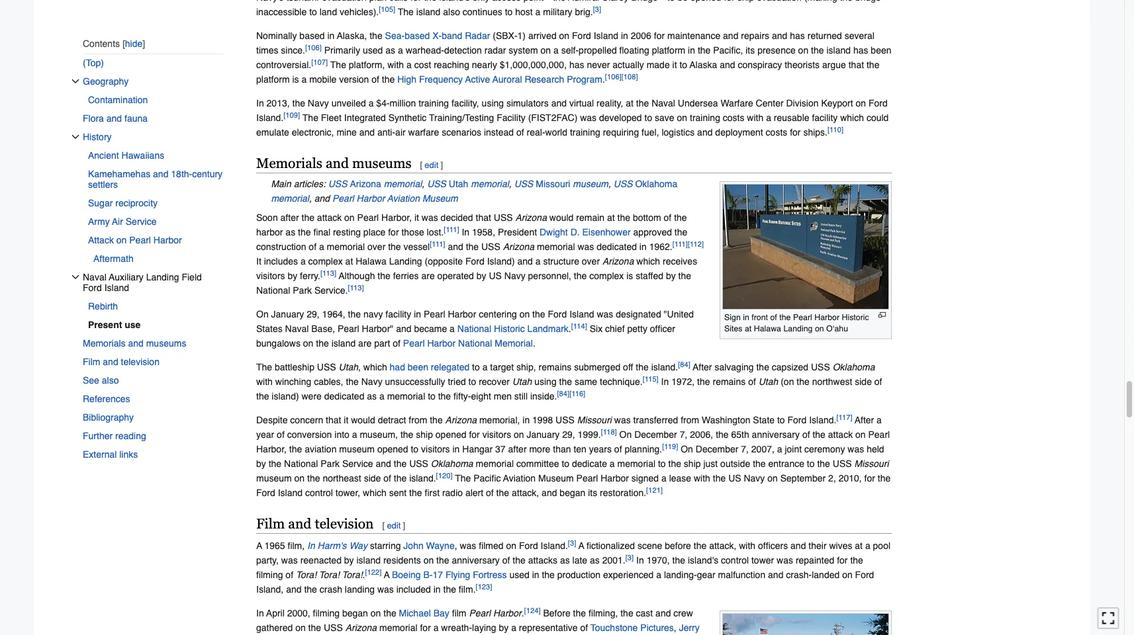Task type: locate. For each thing, give the bounding box(es) containing it.
a for 1965
[[256, 542, 262, 552]]

the down bungalows
[[256, 363, 272, 373]]

also up 'band' on the top left of page
[[443, 7, 460, 18]]

tora! up crash
[[319, 571, 340, 581]]

sign
[[725, 313, 741, 323]]

a down bay
[[434, 624, 439, 634]]

[106] link up [107]
[[305, 44, 322, 52]]

a inside a 1965 film, in harm's way starring john wayne , was filmed on ford island. [3]
[[256, 542, 262, 552]]

1 horizontal spatial december
[[696, 445, 739, 455]]

[ edit ] for museums
[[420, 160, 443, 170]]

with inside a fictionalized scene before the attack, with officers and their wives at a pool party, was reenacted by island residents on the anniversary of the attacks as late as 2001.
[[739, 542, 756, 552]]

history link
[[83, 128, 223, 146]]

into
[[335, 430, 350, 441]]

control
[[305, 489, 333, 499], [721, 556, 749, 567]]

0 vertical spatial would
[[550, 213, 574, 224]]

officer
[[650, 324, 676, 335]]

island. inside a 1965 film, in harm's way starring john wayne , was filmed on ford island. [3]
[[541, 542, 568, 552]]

1 vertical spatial began
[[342, 609, 368, 620]]

more
[[530, 445, 551, 455]]

0 vertical spatial december
[[635, 430, 677, 441]]

also up references
[[102, 375, 119, 386]]

on december 7, 2007, a joint ceremony was held by the national park service and the uss
[[256, 445, 885, 470]]

0 vertical spatial [ edit ]
[[420, 160, 443, 170]]

would inside would remain at the bottom of the harbor as the final resting place for those lost.
[[550, 213, 574, 224]]

pearl harbor national memorial link
[[403, 339, 533, 349]]

boeing b-17 flying fortress link
[[392, 571, 507, 581]]

the inside despite concern that it would detract from the arizona memorial, in 1998 uss missouri was transferred from washington state to ford island. [117]
[[430, 416, 443, 426]]

1 horizontal spatial on
[[620, 430, 632, 441]]

park inside although the ferries are operated by us navy personnel, the complex is staffed by the national park service.
[[293, 286, 312, 296]]

museum
[[423, 194, 458, 204], [539, 474, 574, 485]]

ship for just
[[684, 459, 701, 470]]

on inside a fictionalized scene before the attack, with officers and their wives at a pool party, was reenacted by island residents on the anniversary of the attacks as late as 2001.
[[424, 556, 434, 567]]

arizona inside despite concern that it would detract from the arizona memorial, in 1998 uss missouri was transferred from washington state to ford island. [117]
[[446, 416, 477, 426]]

over down place
[[368, 242, 386, 253]]

using
[[482, 98, 504, 109], [535, 377, 557, 388]]

1 vertical spatial island.
[[409, 474, 436, 485]]

0 horizontal spatial edit
[[387, 521, 401, 531]]

1 horizontal spatial visitors
[[421, 445, 450, 455]]

0 vertical spatial [113] link
[[321, 270, 337, 278]]

air
[[112, 217, 123, 227]]

1 vertical spatial museum
[[539, 474, 574, 485]]

1 horizontal spatial using
[[535, 377, 557, 388]]

1 horizontal spatial service
[[342, 459, 373, 470]]

using inside the battleship uss utah , which had been relegated to a target ship, remains submerged off the island. [84] after salvaging the capsized uss oklahoma with winching cables, the navy unsuccessfully tried to recover utah using the same technique. [115] in 1972, the remains of utah
[[535, 377, 557, 388]]

ford up 1965
[[256, 489, 275, 499]]

reality,
[[597, 98, 624, 109]]

7, left 2006,
[[680, 430, 688, 441]]

. inside the tora! tora! tora! . [122] a boeing b-17 flying fortress
[[363, 571, 365, 581]]

, inside the battleship uss utah , which had been relegated to a target ship, remains submerged off the island. [84] after salvaging the capsized uss oklahoma with winching cables, the navy unsuccessfully tried to recover utah using the same technique. [115] in 1972, the remains of utah
[[358, 363, 361, 373]]

2 horizontal spatial a
[[579, 542, 585, 552]]

battleship
[[275, 363, 315, 373]]

edit for film and television
[[387, 521, 401, 531]]

0 vertical spatial edit
[[425, 160, 439, 170]]

landing inside 'naval auxiliary landing field ford island'
[[146, 272, 179, 283]]

years
[[589, 445, 612, 455]]

1 vertical spatial has
[[854, 45, 869, 56]]

1 vertical spatial oklahoma
[[833, 363, 875, 373]]

island inside 'naval auxiliary landing field ford island'
[[104, 283, 129, 293]]

facility inside on january 29, 1964, the navy facility in pearl harbor centering on the ford island was designated "united states naval base, pearl harbor" and became a
[[386, 310, 412, 320]]

oklahoma inside oklahoma memorial committee to dedicate a memorial to the ship just outside the entrance to the uss missouri museum on the northeast side of the island. [120]
[[431, 459, 473, 470]]

1 vertical spatial opened
[[377, 445, 408, 455]]

1 horizontal spatial [106] link
[[605, 73, 622, 81]]

0 horizontal spatial anniversary
[[452, 556, 500, 567]]

[113] up service.
[[321, 270, 337, 278]]

ford inside on january 29, 1964, the navy facility in pearl harbor centering on the ford island was designated "united states naval base, pearl harbor" and became a
[[548, 310, 567, 320]]

complex inside although the ferries are operated by us navy personnel, the complex is staffed by the national park service.
[[590, 271, 624, 282]]

anti-
[[377, 127, 396, 138]]

lost.
[[427, 228, 444, 238]]

a inside [105] the island also continues to host a military brig. [3]
[[536, 7, 541, 18]]

december
[[635, 430, 677, 441], [696, 445, 739, 455]]

dedicated inside the [111] and the uss arizona memorial was dedicated in 1962. [111] [112]
[[597, 242, 637, 253]]

of down pacific
[[486, 489, 494, 499]]

in inside the [111] in 1958, president dwight d. eisenhower
[[462, 228, 470, 238]]

bottom
[[633, 213, 662, 224]]

sea-based x-band radar link
[[385, 31, 490, 41]]

in inside on december 7, 2006, the 65th anniversary of the attack on pearl harbor, the aviation museum opened to visitors in hangar 37 after more than ten years of planning.
[[453, 445, 460, 455]]

0 vertical spatial missouri
[[536, 179, 571, 190]]

arizona down fifty-
[[446, 416, 477, 426]]

missouri inside despite concern that it would detract from the arizona memorial, in 1998 uss missouri was transferred from washington state to ford island. [117]
[[577, 416, 612, 426]]

0 horizontal spatial island.
[[409, 474, 436, 485]]

northeast
[[323, 474, 362, 485]]

[111] for and
[[430, 241, 445, 249]]

training down undersea
[[690, 113, 721, 124]]

1 horizontal spatial ship
[[684, 459, 701, 470]]

anniversary inside a fictionalized scene before the attack, with officers and their wives at a pool party, was reenacted by island residents on the anniversary of the attacks as late as 2001.
[[452, 556, 500, 567]]

of up sent
[[384, 474, 391, 485]]

to inside the platform, with a cost reaching nearly $1,000,000,000, has never actually made it to alaska and conspiracy theorists argue that the platform is a mobile version of the
[[680, 60, 688, 71]]

filming inside in 1970, the island's control tower was repainted for the filming of
[[256, 571, 283, 581]]

was inside a 1965 film, in harm's way starring john wayne , was filmed on ford island. [3]
[[460, 542, 477, 552]]

0 vertical spatial historic
[[842, 313, 870, 323]]

edit link for film and television
[[387, 521, 401, 531]]

museum inside main articles: uss arizona memorial , uss utah memorial , uss missouri museum , uss oklahoma memorial , and pearl harbor aviation museum
[[423, 194, 458, 204]]

after a year of conversion into a museum, the ship opened for visitors on january 29, 1999.
[[256, 416, 882, 441]]

2 x small image from the top
[[72, 273, 79, 281]]

museum down into
[[339, 445, 375, 455]]

laying
[[472, 624, 497, 634]]

. inside in april 2000, filming began on the michael bay film pearl harbor . [124]
[[522, 609, 524, 620]]

in down decided
[[462, 228, 470, 238]]

1 horizontal spatial are
[[422, 271, 435, 282]]

by inside a fictionalized scene before the attack, with officers and their wives at a pool party, was reenacted by island residents on the anniversary of the attacks as late as 2001.
[[344, 556, 354, 567]]

and inside in 2013, the navy unveiled a $4-million training facility, using simulators and virtual reality, at the naval undersea warfare center division keyport on ford island.
[[552, 98, 567, 109]]

tora! down reenacted
[[296, 571, 317, 581]]

its inside primarily used as a warhead-detection radar system on a self-propelled floating platform in the pacific, its presence on the island has been controversial.
[[746, 45, 755, 56]]

final
[[314, 228, 331, 238]]

1 vertical spatial side
[[364, 474, 381, 485]]

2 horizontal spatial missouri
[[855, 459, 889, 470]]

contents hide
[[83, 38, 143, 49]]

over inside approved the construction of a memorial over the vessel
[[368, 242, 386, 253]]

utah up "still"
[[513, 377, 532, 388]]

states
[[256, 324, 283, 335]]

national inside although the ferries are operated by us navy personnel, the complex is staffed by the national park service.
[[256, 286, 290, 296]]

1 vertical spatial is
[[627, 271, 633, 282]]

it inside despite concern that it would detract from the arizona memorial, in 1998 uss missouri was transferred from washington state to ford island. [117]
[[344, 416, 349, 426]]

note
[[256, 177, 892, 206]]

of down film,
[[286, 571, 293, 581]]

of inside (on the northwest side of the island) were dedicated as a memorial to the fifty-eight men still inside.
[[875, 377, 883, 388]]

memorial down unsuccessfully
[[387, 392, 425, 402]]

[106]
[[305, 44, 322, 52], [605, 73, 622, 81]]

fifty-
[[454, 392, 471, 402]]

a down final
[[319, 242, 324, 253]]

edit for memorials and museums
[[425, 160, 439, 170]]

island. up emulate
[[256, 113, 284, 124]]

0 vertical spatial is
[[292, 74, 299, 85]]

utah up cables,
[[339, 363, 358, 373]]

of inside the platform, with a cost reaching nearly $1,000,000,000, has never actually made it to alaska and conspiracy theorists argue that the platform is a mobile version of the
[[372, 74, 380, 85]]

edit link down warfare
[[425, 160, 439, 170]]

0 vertical spatial are
[[422, 271, 435, 282]]

on down the entrance
[[768, 474, 778, 485]]

facility up [110] link
[[812, 113, 838, 124]]

a inside (on the northwest side of the island) were dedicated as a memorial to the fifty-eight men still inside.
[[380, 392, 385, 402]]

of inside sign in front of the pearl harbor historic sites at halawa landing on oʻahu
[[771, 313, 778, 323]]

0 vertical spatial television
[[121, 357, 160, 368]]

missouri up dwight
[[536, 179, 571, 190]]

as inside primarily used as a warhead-detection radar system on a self-propelled floating platform in the pacific, its presence on the island has been controversial.
[[386, 45, 396, 56]]

although
[[339, 271, 375, 282]]

bibliography
[[83, 413, 134, 423]]

1 vertical spatial aviation
[[503, 474, 536, 485]]

1 from from the left
[[409, 416, 427, 426]]

after right "[117]" link
[[855, 416, 875, 426]]

0 horizontal spatial over
[[368, 242, 386, 253]]

attack, inside the pacific aviation museum pearl harbor signed a lease  with the us navy on september 2, 2010, for the ford island control tower, which sent the first radio alert of the attack, and began its restoration.
[[512, 489, 539, 499]]

7, inside on december 7, 2006, the 65th anniversary of the attack on pearl harbor, the aviation museum opened to visitors in hangar 37 after more than ten years of planning.
[[680, 430, 688, 441]]

2 horizontal spatial oklahoma
[[833, 363, 875, 373]]

touchstone
[[591, 624, 638, 634]]

0 vertical spatial naval
[[652, 98, 676, 109]]

museums
[[352, 155, 412, 171], [146, 338, 186, 349]]

training inside in 2013, the navy unveiled a $4-million training facility, using simulators and virtual reality, at the naval undersea warfare center division keyport on ford island.
[[419, 98, 449, 109]]

0 horizontal spatial missouri
[[536, 179, 571, 190]]

after
[[693, 363, 712, 373], [855, 416, 875, 426]]

december for 2007,
[[696, 445, 739, 455]]

army
[[88, 217, 110, 227]]

by inside on december 7, 2007, a joint ceremony was held by the national park service and the uss
[[256, 459, 266, 470]]

uss
[[328, 179, 347, 190], [427, 179, 446, 190], [514, 179, 534, 190], [614, 179, 633, 190], [494, 213, 513, 224], [482, 242, 501, 253], [317, 363, 336, 373], [811, 363, 831, 373], [556, 416, 575, 426], [409, 459, 429, 470], [833, 459, 852, 470], [324, 624, 343, 634]]

utah up decided
[[449, 179, 469, 190]]

on for 2006,
[[620, 430, 632, 441]]

ferry.
[[300, 271, 321, 282]]

1 horizontal spatial platform
[[652, 45, 686, 56]]

1 vertical spatial service
[[342, 459, 373, 470]]

on right [119] link
[[681, 445, 693, 455]]

0 vertical spatial its
[[746, 45, 755, 56]]

0 horizontal spatial been
[[408, 363, 429, 373]]

1 horizontal spatial january
[[527, 430, 560, 441]]

outside
[[721, 459, 751, 470]]

on up national historic landmark . [114]
[[520, 310, 530, 320]]

geography
[[83, 76, 129, 87]]

0 vertical spatial [84]
[[678, 361, 691, 370]]

1 vertical spatial [113]
[[348, 284, 364, 293]]

0 vertical spatial over
[[368, 242, 386, 253]]

island up [122] "link"
[[357, 556, 381, 567]]

pearl inside the pacific aviation museum pearl harbor signed a lease  with the us navy on september 2, 2010, for the ford island control tower, which sent the first radio alert of the attack, and began its restoration.
[[577, 474, 598, 485]]

0 horizontal spatial its
[[588, 489, 598, 499]]

island's
[[688, 556, 719, 567]]

1 horizontal spatial that
[[476, 213, 491, 224]]

a for fictionalized
[[579, 542, 585, 552]]

a up detract
[[380, 392, 385, 402]]

island. up [115] at the right of the page
[[652, 363, 678, 373]]

park down aviation
[[321, 459, 340, 470]]

a inside a fictionalized scene before the attack, with officers and their wives at a pool party, was reenacted by island residents on the anniversary of the attacks as late as 2001.
[[866, 542, 871, 552]]

0 vertical spatial harbor,
[[382, 213, 412, 224]]

of right year
[[277, 430, 285, 441]]

despite concern that it would detract from the arizona memorial, in 1998 uss missouri was transferred from washington state to ford island. [117]
[[256, 414, 853, 426]]

it right made
[[673, 60, 677, 71]]

and down articles:
[[314, 194, 330, 204]]

[111] for in
[[444, 226, 459, 234]]

over
[[368, 242, 386, 253], [582, 257, 600, 267]]

[111] inside the [111] in 1958, president dwight d. eisenhower
[[444, 226, 459, 234]]

january inside on january 29, 1964, the navy facility in pearl harbor centering on the ford island was designated "united states naval base, pearl harbor" and became a
[[271, 310, 304, 320]]

0 horizontal spatial a
[[256, 542, 262, 552]]

national inside national historic landmark . [114]
[[458, 324, 492, 335]]

filming down crash
[[313, 609, 340, 620]]

as down the sea-
[[386, 45, 396, 56]]

halawa inside sign in front of the pearl harbor historic sites at halawa landing on oʻahu
[[754, 325, 782, 334]]

memorial
[[384, 179, 422, 190], [471, 179, 509, 190], [271, 194, 309, 204], [327, 242, 365, 253], [537, 242, 575, 253], [387, 392, 425, 402], [476, 459, 514, 470], [618, 459, 656, 470], [380, 624, 418, 634]]

2 vertical spatial missouri
[[855, 459, 889, 470]]

0 horizontal spatial opened
[[377, 445, 408, 455]]

1 vertical spatial control
[[721, 556, 749, 567]]

of right front
[[771, 313, 778, 323]]

[122] link
[[365, 569, 382, 577]]

aviation up soon after the attack on pearl harbor, it was decided that uss arizona
[[387, 194, 420, 204]]

was down dwight d. eisenhower link
[[578, 242, 594, 253]]

x small image
[[72, 77, 79, 85], [72, 273, 79, 281]]

began inside the pacific aviation museum pearl harbor signed a lease  with the us navy on september 2, 2010, for the ford island control tower, which sent the first radio alert of the attack, and began its restoration.
[[560, 489, 586, 499]]

it
[[673, 60, 677, 71], [415, 213, 419, 224], [344, 416, 349, 426]]

and inside on january 29, 1964, the navy facility in pearl harbor centering on the ford island was designated "united states naval base, pearl harbor" and became a
[[396, 324, 412, 335]]

a up pearl harbor national memorial 'link'
[[450, 324, 455, 335]]

3 tora! from the left
[[342, 571, 363, 581]]

harbor up place
[[357, 194, 385, 204]]

0 vertical spatial [
[[420, 160, 423, 170]]

which inside the pacific aviation museum pearl harbor signed a lease  with the us navy on september 2, 2010, for the ford island control tower, which sent the first radio alert of the attack, and began its restoration.
[[363, 489, 387, 499]]

0 vertical spatial [3]
[[593, 5, 602, 14]]

references link
[[83, 390, 223, 409]]

1 horizontal spatial 29,
[[563, 430, 575, 441]]

decided
[[441, 213, 473, 224]]

0 horizontal spatial 29,
[[307, 310, 320, 320]]

[3] link right military
[[593, 5, 602, 14]]

a golden plaque on stone on the shore of ford island, with a white memorial bridge floating over the uss arizona image
[[723, 614, 890, 636]]

division
[[787, 98, 819, 109]]

[ up "starring"
[[383, 521, 385, 531]]

in
[[256, 98, 264, 109], [462, 228, 470, 238], [662, 377, 669, 388], [307, 542, 315, 552], [637, 556, 644, 567], [256, 609, 264, 620]]

0 vertical spatial [106]
[[305, 44, 322, 52]]

for inside would remain at the bottom of the harbor as the final resting place for those lost.
[[388, 228, 399, 238]]

men
[[494, 392, 512, 402]]

the for the fleet integrated synthetic training/testing facility (fist2fac) was developed to save on training costs with a reusable facility which could emulate electronic, mine and anti-air warfare scenarios instead of real-world training requiring fuel, logistics and deployment costs for ships.
[[303, 113, 319, 124]]

1 horizontal spatial [ edit ]
[[420, 160, 443, 170]]

island. up first
[[409, 474, 436, 485]]

ferries
[[393, 271, 419, 282]]

[111]
[[444, 226, 459, 234], [430, 241, 445, 249], [673, 241, 688, 249]]

[3] inside a 1965 film, in harm's way starring john wayne , was filmed on ford island. [3]
[[568, 540, 577, 548]]

in inside in 1970, the island's control tower was repainted for the filming of
[[637, 556, 644, 567]]

conspiracy
[[738, 60, 783, 71]]

field
[[182, 272, 202, 283]]

0 vertical spatial training
[[419, 98, 449, 109]]

blue plaque with the names of museums and memorials at the pearl harbor historic sites image
[[723, 185, 890, 310]]

included
[[397, 585, 431, 596]]

ship inside oklahoma memorial committee to dedicate a memorial to the ship just outside the entrance to the uss missouri museum on the northeast side of the island. [120]
[[684, 459, 701, 470]]

1 horizontal spatial remains
[[713, 377, 746, 388]]

pearl up held
[[869, 430, 890, 441]]

37
[[496, 445, 506, 455]]

of inside a fictionalized scene before the attack, with officers and their wives at a pool party, was reenacted by island residents on the anniversary of the attacks as late as 2001.
[[503, 556, 510, 567]]

1 horizontal spatial based
[[405, 31, 430, 41]]

us inside although the ferries are operated by us navy personnel, the complex is staffed by the national park service.
[[489, 271, 502, 282]]

1 x small image from the top
[[72, 77, 79, 85]]

its inside the pacific aviation museum pearl harbor signed a lease  with the us navy on september 2, 2010, for the ford island control tower, which sent the first radio alert of the attack, and began its restoration.
[[588, 489, 598, 499]]

television up in harm's way link on the left of the page
[[315, 516, 374, 532]]

] for film and television
[[403, 521, 406, 531]]

and up pictures
[[656, 609, 671, 620]]

1 vertical spatial attack,
[[710, 542, 737, 552]]

a left target
[[483, 363, 488, 373]]

0 vertical spatial dedicated
[[597, 242, 637, 253]]

pearl
[[333, 194, 354, 204], [357, 213, 379, 224], [129, 235, 151, 246], [424, 310, 446, 320], [793, 313, 813, 323], [338, 324, 359, 335], [403, 339, 425, 349], [869, 430, 890, 441], [577, 474, 598, 485], [469, 609, 491, 620]]

1 vertical spatial park
[[321, 459, 340, 470]]

repairs
[[741, 31, 770, 41]]

] down scenarios
[[441, 160, 443, 170]]

7, for 2007,
[[741, 445, 749, 455]]

65th
[[732, 430, 750, 441]]

0 horizontal spatial naval
[[83, 272, 107, 283]]

a
[[536, 7, 541, 18], [398, 45, 403, 56], [554, 45, 559, 56], [407, 60, 412, 71], [302, 74, 307, 85], [369, 98, 374, 109], [767, 113, 772, 124], [319, 242, 324, 253], [301, 257, 306, 267], [536, 257, 541, 267], [450, 324, 455, 335], [483, 363, 488, 373], [380, 392, 385, 402], [877, 416, 882, 426], [352, 430, 357, 441], [778, 445, 783, 455], [610, 459, 615, 470], [662, 474, 667, 485], [866, 542, 871, 552], [657, 571, 662, 581], [434, 624, 439, 634], [512, 624, 517, 634]]

0 horizontal spatial museum
[[423, 194, 458, 204]]

harbor"
[[362, 324, 394, 335]]

of down salvaging
[[749, 377, 756, 388]]

it up into
[[344, 416, 349, 426]]

facility right navy on the left of page
[[386, 310, 412, 320]]

0 vertical spatial began
[[560, 489, 586, 499]]

visitors down memorial,
[[483, 430, 512, 441]]

anniversary inside on december 7, 2006, the 65th anniversary of the attack on pearl harbor, the aviation museum opened to visitors in hangar 37 after more than ten years of planning.
[[752, 430, 800, 441]]

would
[[550, 213, 574, 224], [351, 416, 375, 426]]

has down the self-
[[570, 60, 585, 71]]

film up 'see'
[[83, 357, 100, 368]]

for right 2010,
[[865, 474, 876, 485]]

memorial down dwight
[[537, 242, 575, 253]]

(top) link
[[83, 54, 223, 72]]

the for the pacific aviation museum pearl harbor signed a lease  with the us navy on september 2, 2010, for the ford island control tower, which sent the first radio alert of the attack, and began its restoration.
[[455, 474, 471, 485]]

frequency
[[419, 74, 463, 85]]

the platform, with a cost reaching nearly $1,000,000,000, has never actually made it to alaska and conspiracy theorists argue that the platform is a mobile version of the
[[256, 60, 880, 85]]

relegated
[[431, 363, 470, 373]]

1 vertical spatial landing
[[146, 272, 179, 283]]

0 vertical spatial museum
[[573, 179, 609, 190]]

national
[[256, 286, 290, 296], [458, 324, 492, 335], [458, 339, 492, 349], [284, 459, 318, 470]]

of inside the six chief petty officer bungalows on the island are part of
[[393, 339, 401, 349]]

missouri down held
[[855, 459, 889, 470]]

it
[[256, 257, 262, 267]]

president
[[498, 228, 537, 238]]

. inside high frequency active auroral research program . [106] [108]
[[603, 74, 605, 85]]

the battleship uss utah , which had been relegated to a target ship, remains submerged off the island. [84] after salvaging the capsized uss oklahoma with winching cables, the navy unsuccessfully tried to recover utah using the same technique. [115] in 1972, the remains of utah
[[256, 361, 875, 388]]

2013,
[[267, 98, 290, 109]]

landing
[[345, 585, 375, 596]]

[106] up [107]
[[305, 44, 322, 52]]

its down dedicate
[[588, 489, 598, 499]]

0 horizontal spatial would
[[351, 416, 375, 426]]

alaska,
[[337, 31, 367, 41]]

emulate
[[256, 127, 289, 138]]

0 horizontal spatial ship
[[416, 430, 433, 441]]

at up developed
[[626, 98, 634, 109]]

2 vertical spatial naval
[[285, 324, 309, 335]]

of inside in 1970, the island's control tower was repainted for the filming of
[[286, 571, 293, 581]]

] for memorials and museums
[[441, 160, 443, 170]]

island inside on january 29, 1964, the navy facility in pearl harbor centering on the ford island was designated "united states naval base, pearl harbor" and became a
[[570, 310, 595, 320]]

2 horizontal spatial it
[[673, 60, 677, 71]]

on inside oklahoma memorial committee to dedicate a memorial to the ship just outside the entrance to the uss missouri museum on the northeast side of the island. [120]
[[294, 474, 305, 485]]

to inside on december 7, 2006, the 65th anniversary of the attack on pearl harbor, the aviation museum opened to visitors in hangar 37 after more than ten years of planning.
[[411, 445, 419, 455]]

self-
[[562, 45, 579, 56]]

was down [122] "link"
[[378, 585, 394, 596]]

the for the battleship uss utah , which had been relegated to a target ship, remains submerged off the island. [84] after salvaging the capsized uss oklahoma with winching cables, the navy unsuccessfully tried to recover utah using the same technique. [115] in 1972, the remains of utah
[[256, 363, 272, 373]]

2 tora! from the left
[[319, 571, 340, 581]]

1 vertical spatial december
[[696, 445, 739, 455]]

december for 2006,
[[635, 430, 677, 441]]

1 horizontal spatial edit
[[425, 160, 439, 170]]

on up 2010,
[[856, 430, 866, 441]]

december inside on december 7, 2007, a joint ceremony was held by the national park service and the uss
[[696, 445, 739, 455]]

1 horizontal spatial over
[[582, 257, 600, 267]]

island up x-
[[417, 7, 441, 18]]

has
[[790, 31, 805, 41], [854, 45, 869, 56], [570, 60, 585, 71]]

2 vertical spatial that
[[326, 416, 341, 426]]

island down base,
[[332, 339, 356, 349]]

1 horizontal spatial [
[[420, 160, 423, 170]]

2 based from the left
[[405, 31, 430, 41]]

and inside main articles: uss arizona memorial , uss utah memorial , uss missouri museum , uss oklahoma memorial , and pearl harbor aviation museum
[[314, 194, 330, 204]]

oklahoma up northwest
[[833, 363, 875, 373]]

island up [114]
[[570, 310, 595, 320]]

0 horizontal spatial it
[[344, 416, 349, 426]]

navy inside although the ferries are operated by us navy personnel, the complex is staffed by the national park service.
[[505, 271, 526, 282]]

to inside despite concern that it would detract from the arizona memorial, in 1998 uss missouri was transferred from washington state to ford island. [117]
[[778, 416, 785, 426]]

on up the resting
[[345, 213, 355, 224]]

0 horizontal spatial us
[[489, 271, 502, 282]]

control inside the pacific aviation museum pearl harbor signed a lease  with the us navy on september 2, 2010, for the ford island control tower, which sent the first radio alert of the attack, and began its restoration.
[[305, 489, 333, 499]]

1 vertical spatial us
[[729, 474, 742, 485]]

museum,
[[360, 430, 398, 441]]

island. inside despite concern that it would detract from the arizona memorial, in 1998 uss missouri was transferred from washington state to ford island. [117]
[[810, 416, 837, 426]]

at inside in 2013, the navy unveiled a $4-million training facility, using simulators and virtual reality, at the naval undersea warfare center division keyport on ford island.
[[626, 98, 634, 109]]

1 horizontal spatial [84] link
[[678, 361, 691, 370]]

halawa down front
[[754, 325, 782, 334]]

and inside the pacific aviation museum pearl harbor signed a lease  with the us navy on september 2, 2010, for the ford island control tower, which sent the first radio alert of the attack, and began its restoration.
[[542, 489, 557, 499]]

ford up attacks in the bottom of the page
[[519, 542, 538, 552]]

as up 'construction'
[[286, 228, 296, 238]]

and down integrated
[[359, 127, 375, 138]]

1 horizontal spatial island.
[[541, 542, 568, 552]]

by left ferry.
[[288, 271, 298, 282]]

external
[[83, 450, 117, 460]]

. inside national historic landmark . [114]
[[569, 324, 572, 335]]

sent
[[389, 489, 407, 499]]

0 horizontal spatial tora!
[[296, 571, 317, 581]]

uss inside oklahoma memorial committee to dedicate a memorial to the ship just outside the entrance to the uss missouri museum on the northeast side of the island. [120]
[[833, 459, 852, 470]]

was inside a fictionalized scene before the attack, with officers and their wives at a pool party, was reenacted by island residents on the anniversary of the attacks as late as 2001.
[[281, 556, 298, 567]]

wayne
[[426, 542, 455, 552]]

0 horizontal spatial film
[[83, 357, 100, 368]]

[110] link
[[828, 126, 844, 134]]

1 horizontal spatial oklahoma
[[636, 179, 678, 190]]

(on the northwest side of the island) were dedicated as a memorial to the fifty-eight men still inside.
[[256, 377, 883, 402]]

further
[[83, 431, 113, 442]]

its down repairs at the right top of page
[[746, 45, 755, 56]]

naval inside on january 29, 1964, the navy facility in pearl harbor centering on the ford island was designated "united states naval base, pearl harbor" and became a
[[285, 324, 309, 335]]

0 horizontal spatial [106] link
[[305, 44, 322, 52]]

[84] link
[[678, 361, 691, 370], [557, 390, 570, 399]]

2 horizontal spatial tora!
[[342, 571, 363, 581]]

film up 1965
[[256, 516, 285, 532]]

1 vertical spatial x small image
[[72, 273, 79, 281]]

opened inside on december 7, 2006, the 65th anniversary of the attack on pearl harbor, the aviation museum opened to visitors in hangar 37 after more than ten years of planning.
[[377, 445, 408, 455]]

center
[[756, 98, 784, 109]]

as inside would remain at the bottom of the harbor as the final resting place for those lost.
[[286, 228, 296, 238]]

2006
[[631, 31, 652, 41]]

0 horizontal spatial visitors
[[256, 271, 285, 282]]

for inside (sbx-1) arrived on ford island in 2006 for maintenance and repairs and has returned several times since.
[[654, 31, 665, 41]]

1 vertical spatial [106]
[[605, 73, 622, 81]]

has inside primarily used as a warhead-detection radar system on a self-propelled floating platform in the pacific, its presence on the island has been controversial.
[[854, 45, 869, 56]]

national down aviation
[[284, 459, 318, 470]]

crew
[[674, 609, 694, 620]]

] up john
[[403, 521, 406, 531]]

on right [118] link
[[620, 430, 632, 441]]

memorials and museums up articles:
[[256, 155, 412, 171]]

january down the 1998
[[527, 430, 560, 441]]

was down film,
[[281, 556, 298, 567]]

0 vertical spatial it
[[673, 60, 677, 71]]

0 vertical spatial january
[[271, 310, 304, 320]]

harbor up the six chief petty officer bungalows on the island are part of
[[448, 310, 476, 320]]

memorial down the resting
[[327, 242, 365, 253]]

with down just
[[694, 474, 711, 485]]

further reading link
[[83, 427, 223, 446]]

29, inside on january 29, 1964, the navy facility in pearl harbor centering on the ford island was designated "united states naval base, pearl harbor" and became a
[[307, 310, 320, 320]]

naval up bungalows
[[285, 324, 309, 335]]



Task type: describe. For each thing, give the bounding box(es) containing it.
personnel,
[[528, 271, 572, 282]]

by inside which receives visitors by ferry.
[[288, 271, 298, 282]]

1 vertical spatial [84]
[[557, 390, 570, 399]]

island inside [105] the island also continues to host a military brig. [3]
[[417, 7, 441, 18]]

save
[[655, 113, 675, 124]]

0 vertical spatial service
[[126, 217, 157, 227]]

real-
[[527, 127, 546, 138]]

arizona down landing
[[346, 624, 377, 634]]

0 horizontal spatial television
[[121, 357, 160, 368]]

[84] inside the battleship uss utah , which had been relegated to a target ship, remains submerged off the island. [84] after salvaging the capsized uss oklahoma with winching cables, the navy unsuccessfully tried to recover utah using the same technique. [115] in 1972, the remains of utah
[[678, 361, 691, 370]]

in down 17 in the left bottom of the page
[[434, 585, 441, 596]]

1 vertical spatial memorials and museums
[[83, 338, 186, 349]]

main articles: uss arizona memorial , uss utah memorial , uss missouri museum , uss oklahoma memorial , and pearl harbor aviation museum
[[271, 179, 678, 204]]

0 vertical spatial [3] link
[[593, 5, 602, 14]]

keyport
[[822, 98, 854, 109]]

x small image for geography
[[72, 77, 79, 85]]

pacific
[[474, 474, 501, 485]]

, up pearl harbor aviation museum link
[[422, 179, 425, 190]]

uss inside on december 7, 2007, a joint ceremony was held by the national park service and the uss
[[409, 459, 429, 470]]

winching
[[275, 377, 312, 388]]

was inside on december 7, 2007, a joint ceremony was held by the national park service and the uss
[[848, 445, 865, 455]]

cables,
[[314, 377, 343, 388]]

would remain at the bottom of the harbor as the final resting place for those lost.
[[256, 213, 687, 238]]

and inside a fictionalized scene before the attack, with officers and their wives at a pool party, was reenacted by island residents on the anniversary of the attacks as late as 2001.
[[791, 542, 806, 552]]

1 based from the left
[[300, 31, 325, 41]]

jerry
[[256, 624, 700, 636]]

six
[[590, 324, 603, 335]]

1 tora! from the left
[[296, 571, 317, 581]]

restoration.
[[600, 489, 647, 499]]

memorial down 37
[[476, 459, 514, 470]]

includes
[[264, 257, 298, 267]]

a up held
[[877, 416, 882, 426]]

a inside on january 29, 1964, the navy facility in pearl harbor centering on the ford island was designated "united states naval base, pearl harbor" and became a
[[450, 324, 455, 335]]

landed
[[812, 571, 840, 581]]

1 vertical spatial [106] link
[[605, 73, 622, 81]]

[84] [116]
[[557, 390, 586, 399]]

2 from from the left
[[681, 416, 700, 426]]

a right into
[[352, 430, 357, 441]]

2 horizontal spatial [3] link
[[626, 555, 634, 563]]

and up pacific,
[[723, 31, 739, 41]]

memorial,
[[480, 416, 520, 426]]

[117] link
[[837, 414, 853, 423]]

a inside oklahoma memorial committee to dedicate a memorial to the ship just outside the entrance to the uss missouri museum on the northeast side of the island. [120]
[[610, 459, 615, 470]]

a right laying
[[512, 624, 517, 634]]

and right the island) on the top of page
[[518, 257, 533, 267]]

and inside kamehamehas and 18th-century settlers
[[153, 169, 169, 179]]

pearl down became
[[403, 339, 425, 349]]

representative
[[519, 624, 578, 634]]

utah inside main articles: uss arizona memorial , uss utah memorial , uss missouri museum , uss oklahoma memorial , and pearl harbor aviation museum
[[449, 179, 469, 190]]

1 horizontal spatial television
[[315, 516, 374, 532]]

with inside the pacific aviation museum pearl harbor signed a lease  with the us navy on september 2, 2010, for the ford island control tower, which sent the first radio alert of the attack, and began its restoration.
[[694, 474, 711, 485]]

[ for film and television
[[383, 521, 385, 531]]

[111] up receives
[[673, 241, 688, 249]]

ford inside the used in the production experienced a landing-gear malfunction and crash-landed on ford island, and the crash landing was included in the film.
[[856, 571, 875, 581]]

first
[[425, 489, 440, 499]]

0 vertical spatial [113]
[[321, 270, 337, 278]]

1 horizontal spatial [113]
[[348, 284, 364, 293]]

service inside on december 7, 2007, a joint ceremony was held by the national park service and the uss
[[342, 459, 373, 470]]

january inside after a year of conversion into a museum, the ship opened for visitors on january 29, 1999.
[[527, 430, 560, 441]]

a left cost
[[407, 60, 412, 71]]

to inside (on the northwest side of the island) were dedicated as a memorial to the fifty-eight men still inside.
[[428, 392, 436, 402]]

pearl inside main articles: uss arizona memorial , uss utah memorial , uss missouri museum , uss oklahoma memorial , and pearl harbor aviation museum
[[333, 194, 354, 204]]

oʻahu
[[827, 325, 849, 334]]

, down crew
[[674, 624, 677, 634]]

and inside the [111] and the uss arizona memorial was dedicated in 1962. [111] [112]
[[448, 242, 464, 253]]

party,
[[256, 556, 279, 567]]

service.
[[315, 286, 348, 296]]

[105] the island also continues to host a military brig. [3]
[[379, 5, 602, 18]]

entrance
[[769, 459, 805, 470]]

by right laying
[[499, 624, 509, 634]]

used in the production experienced a landing-gear malfunction and crash-landed on ford island, and the crash landing was included in the film.
[[256, 571, 875, 596]]

band
[[442, 31, 463, 41]]

0 vertical spatial after
[[281, 213, 299, 224]]

1 vertical spatial film
[[256, 516, 285, 532]]

museum inside on december 7, 2006, the 65th anniversary of the attack on pearl harbor, the aviation museum opened to visitors in hangar 37 after more than ten years of planning.
[[339, 445, 375, 455]]

a down the sea-
[[398, 45, 403, 56]]

on inside in april 2000, filming began on the michael bay film pearl harbor . [124]
[[371, 609, 381, 620]]

x-
[[433, 31, 442, 41]]

pearl up became
[[424, 310, 446, 320]]

[119]
[[663, 443, 679, 452]]

is inside the platform, with a cost reaching nearly $1,000,000,000, has never actually made it to alaska and conspiracy theorists argue that the platform is a mobile version of the
[[292, 74, 299, 85]]

attacks
[[528, 556, 558, 567]]

on up theorists
[[799, 45, 809, 56]]

to inside the fleet integrated synthetic training/testing facility (fist2fac) was developed to save on training costs with a reusable facility which could emulate electronic, mine and anti-air warfare scenarios instead of real-world training requiring fuel, logistics and deployment costs for ships.
[[645, 113, 653, 124]]

a left mobile
[[302, 74, 307, 85]]

control inside in 1970, the island's control tower was repainted for the filming of
[[721, 556, 749, 567]]

oklahoma inside main articles: uss arizona memorial , uss utah memorial , uss missouri museum , uss oklahoma memorial , and pearl harbor aviation museum
[[636, 179, 678, 190]]

which inside the battleship uss utah , which had been relegated to a target ship, remains submerged off the island. [84] after salvaging the capsized uss oklahoma with winching cables, the navy unsuccessfully tried to recover utah using the same technique. [115] in 1972, the remains of utah
[[364, 363, 387, 373]]

auroral
[[493, 74, 522, 85]]

museum inside main articles: uss arizona memorial , uss utah memorial , uss missouri museum , uss oklahoma memorial , and pearl harbor aviation museum
[[573, 179, 609, 190]]

approved
[[634, 228, 672, 238]]

at inside a fictionalized scene before the attack, with officers and their wives at a pool party, was reenacted by island residents on the anniversary of the attacks as late as 2001.
[[855, 542, 863, 552]]

[111] link down lost.
[[430, 241, 445, 249]]

0 vertical spatial halawa
[[356, 257, 387, 267]]

attack
[[88, 235, 114, 246]]

and down use
[[128, 338, 144, 349]]

wives
[[830, 542, 853, 552]]

[122]
[[365, 569, 382, 577]]

0 vertical spatial complex
[[308, 257, 343, 267]]

reading
[[115, 431, 146, 442]]

using inside in 2013, the navy unveiled a $4-million training facility, using simulators and virtual reality, at the naval undersea warfare center division keyport on ford island.
[[482, 98, 504, 109]]

1970,
[[647, 556, 670, 567]]

opened inside after a year of conversion into a museum, the ship opened for visitors on january 29, 1999.
[[436, 430, 467, 441]]

sugar reciprocity
[[88, 198, 158, 209]]

uss inside the [111] and the uss arizona memorial was dedicated in 1962. [111] [112]
[[482, 242, 501, 253]]

ford inside despite concern that it would detract from the arizona memorial, in 1998 uss missouri was transferred from washington state to ford island. [117]
[[788, 416, 807, 426]]

0 vertical spatial landing
[[389, 257, 422, 267]]

x small image for naval auxiliary landing field ford island
[[72, 273, 79, 281]]

memorial up pearl harbor aviation museum link
[[384, 179, 422, 190]]

memorial inside approved the construction of a memorial over the vessel
[[327, 242, 365, 253]]

2,
[[829, 474, 836, 485]]

1965
[[265, 542, 285, 552]]

in inside on january 29, 1964, the navy facility in pearl harbor centering on the ford island was designated "united states naval base, pearl harbor" and became a
[[414, 310, 421, 320]]

7, for 2006,
[[680, 430, 688, 441]]

and right logistics
[[698, 127, 713, 138]]

several
[[845, 31, 875, 41]]

was up lost.
[[422, 213, 438, 224]]

in inside the [111] and the uss arizona memorial was dedicated in 1962. [111] [112]
[[640, 242, 647, 253]]

as left 'late'
[[560, 556, 570, 567]]

naval inside in 2013, the navy unveiled a $4-million training facility, using simulators and virtual reality, at the naval undersea warfare center division keyport on ford island.
[[652, 98, 676, 109]]

deployment
[[716, 127, 764, 138]]

and up presence
[[772, 31, 788, 41]]

film and television link
[[83, 353, 223, 372]]

0 horizontal spatial remains
[[539, 363, 572, 373]]

edit link for memorials and museums
[[425, 160, 439, 170]]

harbor down became
[[428, 339, 456, 349]]

never
[[587, 60, 610, 71]]

ford up although the ferries are operated by us navy personnel, the complex is staffed by the national park service.
[[466, 257, 485, 267]]

and up film,
[[288, 516, 312, 532]]

film,
[[288, 542, 305, 552]]

for inside after a year of conversion into a museum, the ship opened for visitors on january 29, 1999.
[[469, 430, 480, 441]]

1 horizontal spatial museums
[[352, 155, 412, 171]]

1 vertical spatial [84] link
[[557, 390, 570, 399]]

harbor inside on january 29, 1964, the navy facility in pearl harbor centering on the ford island was designated "united states naval base, pearl harbor" and became a
[[448, 310, 476, 320]]

2000,
[[287, 609, 310, 620]]

1 horizontal spatial film and television
[[256, 516, 374, 532]]

island. inside in 2013, the navy unveiled a $4-million training facility, using simulators and virtual reality, at the naval undersea warfare center division keyport on ford island.
[[256, 113, 284, 124]]

0 vertical spatial attack
[[317, 213, 342, 224]]

the inside after a year of conversion into a museum, the ship opened for visitors on january 29, 1999.
[[401, 430, 414, 441]]

historic inside national historic landmark . [114]
[[494, 324, 525, 335]]

contamination
[[88, 95, 148, 105]]

which inside which receives visitors by ferry.
[[637, 257, 661, 267]]

john wayne link
[[404, 542, 455, 552]]

, up president
[[509, 179, 512, 190]]

before
[[665, 542, 691, 552]]

ford inside 'naval auxiliary landing field ford island'
[[83, 283, 102, 293]]

. down national historic landmark . [114]
[[533, 339, 536, 349]]

the for the platform, with a cost reaching nearly $1,000,000,000, has never actually made it to alaska and conspiracy theorists argue that the platform is a mobile version of the
[[331, 60, 346, 71]]

virtual
[[570, 98, 594, 109]]

and down contamination
[[107, 113, 122, 124]]

[106] inside high frequency active auroral research program . [106] [108]
[[605, 73, 622, 81]]

utah left (on
[[759, 377, 779, 388]]

aftermath
[[93, 254, 134, 264]]

harbor, inside on december 7, 2006, the 65th anniversary of the attack on pearl harbor, the aviation museum opened to visitors in hangar 37 after more than ten years of planning.
[[256, 445, 287, 455]]

centering
[[479, 310, 517, 320]]

2 vertical spatial training
[[570, 127, 601, 138]]

on for 2007,
[[681, 445, 693, 455]]

x small image
[[72, 133, 79, 141]]

and down tower
[[768, 571, 784, 581]]

at up 'although' in the top of the page
[[346, 257, 353, 267]]

1998
[[533, 416, 553, 426]]

on inside the pacific aviation museum pearl harbor signed a lease  with the us navy on september 2, 2010, for the ford island control tower, which sent the first radio alert of the attack, and began its restoration.
[[768, 474, 778, 485]]

was inside the used in the production experienced a landing-gear malfunction and crash-landed on ford island, and the crash landing was included in the film.
[[378, 585, 394, 596]]

on inside on january 29, 1964, the navy facility in pearl harbor centering on the ford island was designated "united states naval base, pearl harbor" and became a
[[520, 310, 530, 320]]

hide
[[125, 38, 143, 49]]

(top)
[[83, 58, 104, 68]]

still
[[515, 392, 528, 402]]

alaska
[[690, 60, 718, 71]]

a inside the battleship uss utah , which had been relegated to a target ship, remains submerged off the island. [84] after salvaging the capsized uss oklahoma with winching cables, the navy unsuccessfully tried to recover utah using the same technique. [115] in 1972, the remains of utah
[[483, 363, 488, 373]]

requiring
[[603, 127, 639, 138]]

[114] link
[[572, 323, 587, 331]]

[ for memorials and museums
[[420, 160, 423, 170]]

1 vertical spatial museums
[[146, 338, 186, 349]]

history
[[83, 132, 112, 142]]

would inside despite concern that it would detract from the arizona memorial, in 1998 uss missouri was transferred from washington state to ford island. [117]
[[351, 416, 375, 426]]

ship for opened
[[416, 430, 433, 441]]

national down on january 29, 1964, the navy facility in pearl harbor centering on the ford island was designated "united states naval base, pearl harbor" and became a
[[458, 339, 492, 349]]

was inside the fleet integrated synthetic training/testing facility (fist2fac) was developed to save on training costs with a reusable facility which could emulate electronic, mine and anti-air warfare scenarios instead of real-world training requiring fuel, logistics and deployment costs for ships.
[[580, 113, 597, 124]]

national historic landmark link
[[458, 324, 569, 335]]

0 horizontal spatial memorials
[[83, 338, 126, 349]]

oklahoma inside the battleship uss utah , which had been relegated to a target ship, remains submerged off the island. [84] after salvaging the capsized uss oklahoma with winching cables, the navy unsuccessfully tried to recover utah using the same technique. [115] in 1972, the remains of utah
[[833, 363, 875, 373]]

2006,
[[690, 430, 714, 441]]

a inside the pacific aviation museum pearl harbor signed a lease  with the us navy on september 2, 2010, for the ford island control tower, which sent the first radio alert of the attack, and began its restoration.
[[662, 474, 667, 485]]

a inside on december 7, 2007, a joint ceremony was held by the national park service and the uss
[[778, 445, 783, 455]]

presence
[[758, 45, 796, 56]]

1 vertical spatial also
[[102, 375, 119, 386]]

of right years
[[615, 445, 622, 455]]

could
[[867, 113, 889, 124]]

on inside the fleet integrated synthetic training/testing facility (fist2fac) was developed to save on training costs with a reusable facility which could emulate electronic, mine and anti-air warfare scenarios instead of real-world training requiring fuel, logistics and deployment costs for ships.
[[677, 113, 688, 124]]

training/testing
[[429, 113, 494, 124]]

as right 'late'
[[590, 556, 600, 567]]

[109] link
[[284, 111, 300, 120]]

platform,
[[349, 60, 385, 71]]

high frequency active auroral research program link
[[398, 74, 603, 85]]

by down receives
[[666, 271, 676, 282]]

arizona up the [111] in 1958, president dwight d. eisenhower
[[516, 213, 547, 224]]

pictures
[[641, 624, 674, 634]]

a inside the fleet integrated synthetic training/testing facility (fist2fac) was developed to save on training costs with a reusable facility which could emulate electronic, mine and anti-air warfare scenarios instead of real-world training requiring fuel, logistics and deployment costs for ships.
[[767, 113, 772, 124]]

[ edit ] for television
[[383, 521, 406, 531]]

was inside in 1970, the island's control tower was repainted for the filming of
[[777, 556, 794, 567]]

facility inside the fleet integrated synthetic training/testing facility (fist2fac) was developed to save on training costs with a reusable facility which could emulate electronic, mine and anti-air warfare scenarios instead of real-world training requiring fuel, logistics and deployment costs for ships.
[[812, 113, 838, 124]]

the inside the [111] and the uss arizona memorial was dedicated in 1962. [111] [112]
[[466, 242, 479, 253]]

and inside on december 7, 2007, a joint ceremony was held by the national park service and the uss
[[376, 459, 391, 470]]

ancient hawaiians
[[88, 150, 164, 161]]

fullscreen image
[[1102, 612, 1116, 626]]

1 vertical spatial [113] link
[[348, 284, 364, 293]]

had
[[390, 363, 405, 373]]

arizona down eisenhower
[[603, 257, 634, 267]]

of inside after a year of conversion into a museum, the ship opened for visitors on january 29, 1999.
[[277, 430, 285, 441]]

alert
[[466, 489, 484, 499]]

integrated
[[344, 113, 386, 124]]

by right operated
[[477, 271, 487, 282]]

used inside primarily used as a warhead-detection radar system on a self-propelled floating platform in the pacific, its presence on the island has been controversial.
[[363, 45, 383, 56]]

remain
[[576, 213, 605, 224]]

pearl down army air service link
[[129, 235, 151, 246]]

gear
[[697, 571, 716, 581]]

attack inside on december 7, 2006, the 65th anniversary of the attack on pearl harbor, the aviation museum opened to visitors in hangar 37 after more than ten years of planning.
[[829, 430, 853, 441]]

memorial up would remain at the bottom of the harbor as the final resting place for those lost.
[[471, 179, 509, 190]]

on inside the used in the production experienced a landing-gear malfunction and crash-landed on ford island, and the crash landing was included in the film.
[[843, 571, 853, 581]]

in down attacks in the bottom of the page
[[532, 571, 540, 581]]

2 horizontal spatial [3]
[[626, 555, 634, 563]]

memorial down planning.
[[618, 459, 656, 470]]

construction
[[256, 242, 306, 253]]

0 vertical spatial [84] link
[[678, 361, 691, 370]]

note containing main articles:
[[256, 177, 892, 206]]

dwight
[[540, 228, 568, 238]]

of up ceremony
[[803, 430, 811, 441]]

1 horizontal spatial memorials and museums
[[256, 155, 412, 171]]

in up "primarily"
[[327, 31, 335, 41]]

on for 1964,
[[256, 310, 269, 320]]

on inside (sbx-1) arrived on ford island in 2006 for maintenance and repairs and has returned several times since.
[[559, 31, 570, 41]]

on inside a 1965 film, in harm's way starring john wayne , was filmed on ford island. [3]
[[506, 542, 517, 552]]

on down army air service
[[116, 235, 127, 246]]

ford inside (sbx-1) arrived on ford island in 2006 for maintenance and repairs and has returned several times since.
[[572, 31, 591, 41]]

harbor inside 'attack on pearl harbor' link
[[154, 235, 182, 246]]

inside.
[[531, 392, 557, 402]]

1)
[[518, 31, 526, 41]]

pearl up place
[[357, 213, 379, 224]]

late
[[573, 556, 588, 567]]

ford inside in 2013, the navy unveiled a $4-million training facility, using simulators and virtual reality, at the naval undersea warfare center division keyport on ford island.
[[869, 98, 888, 109]]

1 vertical spatial that
[[476, 213, 491, 224]]

on inside on december 7, 2006, the 65th anniversary of the attack on pearl harbor, the aviation museum opened to visitors in hangar 37 after more than ten years of planning.
[[856, 430, 866, 441]]

and up the see also
[[103, 357, 118, 368]]

island inside the pacific aviation museum pearl harbor signed a lease  with the us navy on september 2, 2010, for the ford island control tower, which sent the first radio alert of the attack, and began its restoration.
[[278, 489, 303, 499]]

1 vertical spatial it
[[415, 213, 419, 224]]

[111] link up receives
[[673, 241, 688, 249]]

, down articles:
[[309, 194, 312, 204]]

pearl inside sign in front of the pearl harbor historic sites at halawa landing on oʻahu
[[793, 313, 813, 323]]

part
[[374, 339, 390, 349]]

1 vertical spatial [3] link
[[568, 540, 577, 548]]

mine
[[337, 127, 357, 138]]

harbor inside main articles: uss arizona memorial , uss utah memorial , uss missouri museum , uss oklahoma memorial , and pearl harbor aviation museum
[[357, 194, 385, 204]]

[111] link down decided
[[444, 226, 459, 234]]

1 vertical spatial costs
[[766, 127, 788, 138]]

of inside the fleet integrated synthetic training/testing facility (fist2fac) was developed to save on training costs with a reusable facility which could emulate electronic, mine and anti-air warfare scenarios instead of real-world training requiring fuel, logistics and deployment costs for ships.
[[517, 127, 524, 138]]

after inside after a year of conversion into a museum, the ship opened for visitors on january 29, 1999.
[[855, 416, 875, 426]]

of left touchstone
[[581, 624, 588, 634]]

a up ferry.
[[301, 257, 306, 267]]

park inside on december 7, 2007, a joint ceremony was held by the national park service and the uss
[[321, 459, 340, 470]]

hawaiians
[[122, 150, 164, 161]]

, up eisenhower
[[609, 179, 611, 190]]

oklahoma memorial committee to dedicate a memorial to the ship just outside the entrance to the uss missouri museum on the northeast side of the island. [120]
[[256, 459, 889, 485]]

0 vertical spatial [106] link
[[305, 44, 322, 52]]

1 horizontal spatial memorials
[[256, 155, 323, 171]]

and down mine
[[326, 155, 349, 171]]

a left the self-
[[554, 45, 559, 56]]

at inside would remain at the bottom of the harbor as the final resting place for those lost.
[[607, 213, 615, 224]]

for down michael bay link at the left bottom
[[420, 624, 431, 634]]

film
[[452, 609, 467, 620]]

and right island,
[[286, 585, 302, 596]]

pearl inside on december 7, 2006, the 65th anniversary of the attack on pearl harbor, the aviation museum opened to visitors in hangar 37 after more than ten years of planning.
[[869, 430, 890, 441]]

soon after the attack on pearl harbor, it was decided that uss arizona
[[256, 213, 547, 224]]

a inside in 2013, the navy unveiled a $4-million training facility, using simulators and virtual reality, at the naval undersea warfare center division keyport on ford island.
[[369, 98, 374, 109]]

on down arrived
[[541, 45, 551, 56]]

michael bay link
[[399, 609, 450, 620]]

a up personnel,
[[536, 257, 541, 267]]

sign in front of the pearl harbor historic sites at halawa landing on oʻahu
[[725, 313, 870, 334]]

touchstone pictures link
[[591, 624, 674, 634]]

0 vertical spatial film and television
[[83, 357, 160, 368]]

0 horizontal spatial [113] link
[[321, 270, 337, 278]]

memorial down main
[[271, 194, 309, 204]]

island inside (sbx-1) arrived on ford island in 2006 for maintenance and repairs and has returned several times since.
[[594, 31, 619, 41]]

harbor
[[256, 228, 283, 238]]

in inside primarily used as a warhead-detection radar system on a self-propelled floating platform in the pacific, its presence on the island has been controversial.
[[688, 45, 696, 56]]

memorial down in april 2000, filming began on the michael bay film pearl harbor . [124]
[[380, 624, 418, 634]]

0 vertical spatial costs
[[723, 113, 745, 124]]

pearl down 1964,
[[338, 324, 359, 335]]

1 vertical spatial training
[[690, 113, 721, 124]]

on inside the six chief petty officer bungalows on the island are part of
[[303, 339, 314, 349]]

naval auxiliary landing field ford island
[[83, 272, 202, 293]]

made
[[647, 60, 670, 71]]



Task type: vqa. For each thing, say whether or not it's contained in the screenshot.


